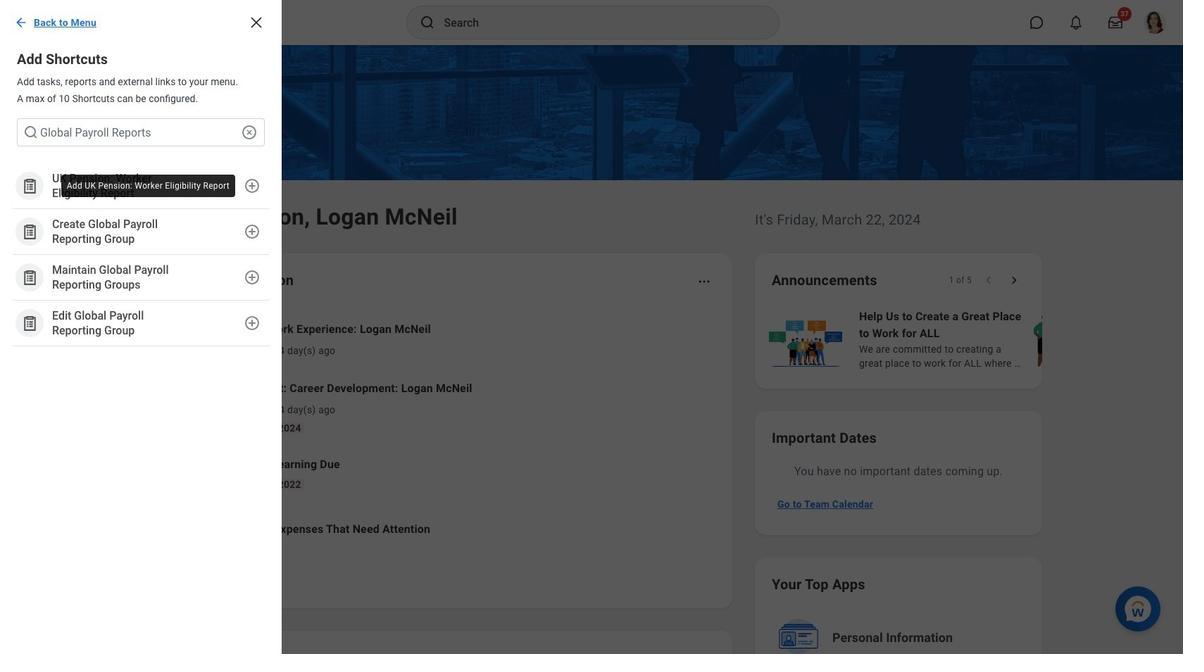 Task type: vqa. For each thing, say whether or not it's contained in the screenshot.
fourth Manage from the bottom of the *learning trainer 'Main Content'
no



Task type: locate. For each thing, give the bounding box(es) containing it.
plus circle image
[[244, 223, 261, 240]]

1 horizontal spatial search image
[[419, 14, 436, 31]]

inbox image
[[178, 329, 199, 350]]

clipboard image
[[21, 177, 38, 195]]

plus circle image
[[244, 178, 261, 194], [244, 269, 261, 286], [244, 315, 261, 332]]

status
[[950, 275, 972, 286]]

2 vertical spatial plus circle image
[[244, 315, 261, 332]]

inbox large image
[[1109, 16, 1123, 30]]

banner
[[0, 0, 1184, 45]]

clipboard image for second plus circle image from the bottom of the global navigation "dialog"
[[21, 269, 38, 286]]

Search field
[[17, 118, 265, 147]]

1 vertical spatial clipboard image
[[21, 269, 38, 286]]

1 clipboard image from the top
[[21, 223, 38, 241]]

clipboard image
[[21, 223, 38, 241], [21, 269, 38, 286], [21, 315, 38, 332]]

plus circle image up plus circle icon
[[244, 178, 261, 194]]

clipboard image for plus circle icon
[[21, 223, 38, 241]]

list
[[0, 163, 282, 358], [767, 307, 1184, 372], [158, 310, 716, 558]]

2 vertical spatial clipboard image
[[21, 315, 38, 332]]

1 vertical spatial plus circle image
[[244, 269, 261, 286]]

0 vertical spatial clipboard image
[[21, 223, 38, 241]]

notifications large image
[[1070, 16, 1084, 30]]

global navigation dialog
[[0, 0, 282, 655]]

x circle image
[[241, 124, 258, 141]]

profile logan mcneil element
[[1136, 7, 1175, 38]]

0 vertical spatial plus circle image
[[244, 178, 261, 194]]

main content
[[0, 45, 1184, 655]]

0 horizontal spatial search image
[[23, 124, 39, 141]]

chevron left small image
[[982, 273, 996, 287]]

arrow left image
[[14, 16, 28, 30]]

plus circle image right inbox image
[[244, 315, 261, 332]]

search image
[[419, 14, 436, 31], [23, 124, 39, 141]]

plus circle image down plus circle icon
[[244, 269, 261, 286]]

2 plus circle image from the top
[[244, 269, 261, 286]]

chevron right small image
[[1008, 273, 1022, 287]]

2 clipboard image from the top
[[21, 269, 38, 286]]

3 plus circle image from the top
[[244, 315, 261, 332]]

3 clipboard image from the top
[[21, 315, 38, 332]]



Task type: describe. For each thing, give the bounding box(es) containing it.
1 vertical spatial search image
[[23, 124, 39, 141]]

0 vertical spatial search image
[[419, 14, 436, 31]]

1 plus circle image from the top
[[244, 178, 261, 194]]

clipboard image for 3rd plus circle image
[[21, 315, 38, 332]]

x image
[[248, 14, 265, 31]]



